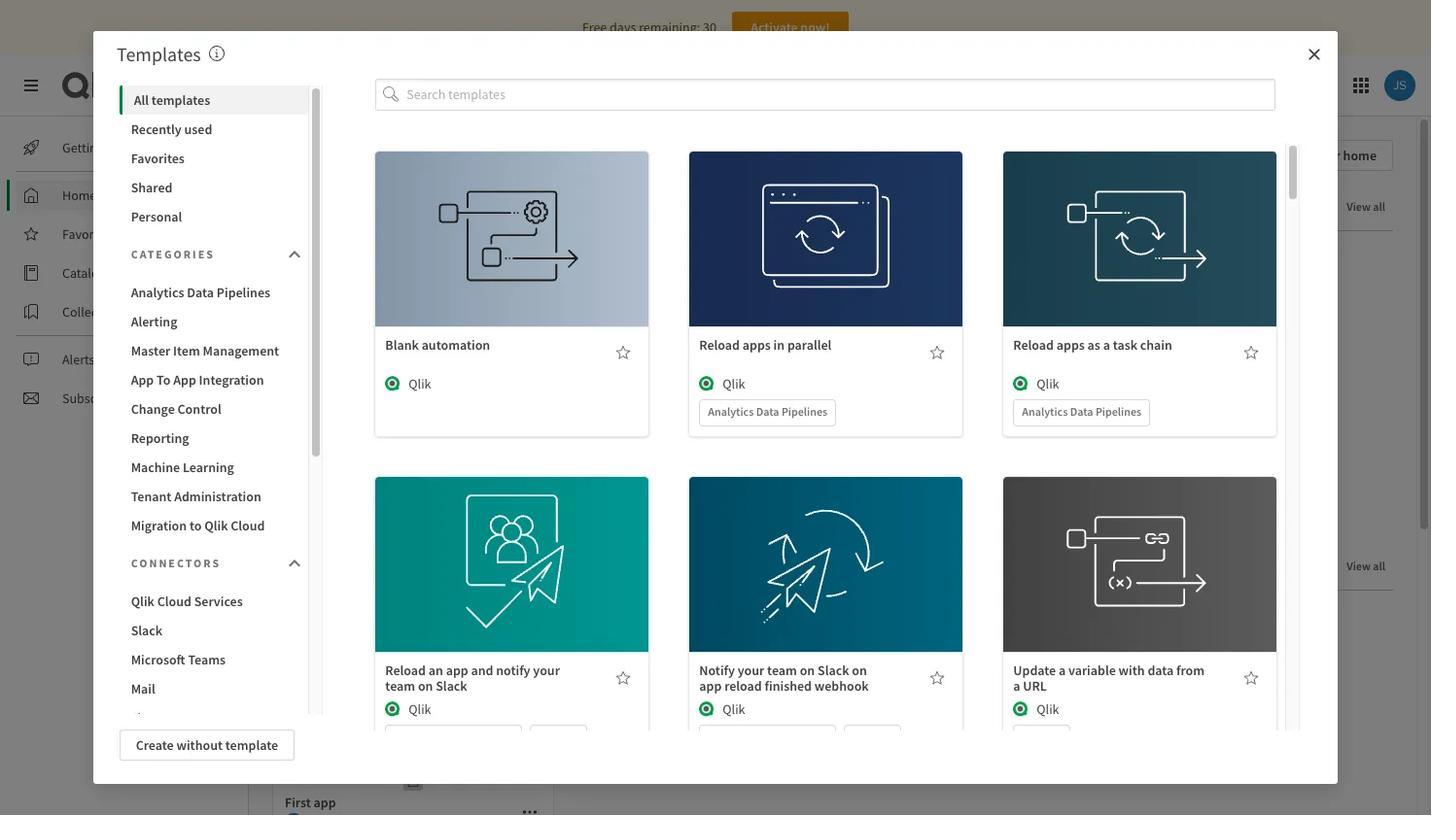 Task type: describe. For each thing, give the bounding box(es) containing it.
move collection image
[[272, 556, 292, 575]]

use template button for reload apps as a task chain
[[1080, 202, 1201, 233]]

analytics down templates are pre-built automations that help you automate common business workflows. get started by selecting one of the pre-built templates or choose the blank canvas to build an automation from scratch. tooltip
[[192, 73, 265, 97]]

30
[[703, 18, 717, 36]]

recently inside home main content
[[299, 554, 372, 579]]

alerts
[[62, 351, 95, 369]]

days
[[610, 18, 636, 36]]

slack inside button
[[131, 622, 162, 640]]

without
[[176, 737, 223, 755]]

close image
[[1307, 47, 1322, 62]]

url
[[1023, 677, 1047, 695]]

reload
[[724, 677, 762, 695]]

analytics inside home main content
[[299, 194, 376, 219]]

recently inside button
[[131, 121, 182, 138]]

migration
[[131, 517, 187, 535]]

your for notify
[[738, 662, 765, 679]]

app to app integration
[[131, 371, 264, 389]]

reload for reload apps in parallel
[[699, 336, 740, 354]]

2 view all link from the top
[[1347, 553, 1393, 578]]

to
[[157, 371, 171, 389]]

1 view all from the top
[[1347, 199, 1386, 214]]

data for reload apps in parallel
[[756, 404, 779, 419]]

10
[[351, 456, 362, 470]]

qlik cloud services button
[[119, 587, 308, 616]]

ask insight advisor
[[1044, 77, 1154, 94]]

cloud inside qlik cloud services button
[[157, 593, 191, 611]]

details button for and
[[451, 570, 573, 601]]

notify
[[699, 662, 735, 679]]

use for reload an app and notify your team on slack
[[474, 534, 495, 552]]

update
[[1013, 662, 1056, 679]]

home inside home main content
[[272, 140, 332, 170]]

teams
[[188, 651, 226, 669]]

notify your team on slack on app reload finished webhook
[[699, 662, 869, 695]]

shared button
[[119, 173, 308, 202]]

parallel
[[787, 336, 832, 354]]

collections link
[[16, 297, 233, 328]]

machine
[[131, 459, 180, 476]]

qlik image for notify your team on slack on app reload finished webhook
[[699, 702, 715, 717]]

use template for blank automation
[[474, 230, 551, 248]]

team inside notify your team on slack on app reload finished webhook
[[767, 662, 797, 679]]

add to favorites image for blank automation
[[616, 345, 631, 360]]

qlik for notify your team on slack on app reload finished webhook
[[723, 701, 745, 718]]

use for update a variable with data from a url
[[1102, 534, 1123, 552]]

all for first the view all link from the bottom of the home main content
[[1373, 559, 1386, 574]]

apps for in
[[743, 336, 771, 354]]

use for blank automation
[[474, 230, 495, 248]]

template for reload an app and notify your team on slack
[[498, 534, 551, 552]]

management
[[203, 342, 279, 360]]

home
[[1343, 147, 1377, 164]]

template for reload apps as a task chain
[[1126, 209, 1179, 226]]

automation
[[422, 336, 490, 354]]

1 horizontal spatial on
[[800, 662, 815, 679]]

app inside 'first app updated 10 minutes ago'
[[314, 435, 336, 452]]

connectors button
[[119, 544, 308, 583]]

cloud inside migration to qlik cloud button
[[231, 517, 265, 535]]

tenant administration
[[131, 488, 261, 506]]

1 horizontal spatial a
[[1059, 662, 1066, 679]]

reload for reload apps as a task chain
[[1013, 336, 1054, 354]]

personal
[[131, 208, 182, 226]]

used inside home main content
[[376, 554, 416, 579]]

add to favorites image for reload apps as a task chain
[[1244, 345, 1259, 360]]

administration
[[174, 488, 261, 506]]

shared
[[131, 179, 172, 196]]

alerting
[[131, 313, 177, 331]]

catalog
[[62, 264, 106, 282]]

master
[[131, 342, 170, 360]]

subscriptions
[[62, 390, 140, 407]]

Search templates text field
[[407, 79, 1276, 110]]

details button for a
[[1080, 245, 1201, 276]]

favorites button
[[119, 144, 308, 173]]

data for reload apps as a task chain
[[1070, 404, 1093, 419]]

create without template button
[[119, 730, 295, 761]]

favorites inside the 'favorites' link
[[62, 226, 114, 243]]

used inside button
[[184, 121, 212, 138]]

in
[[774, 336, 785, 354]]

template for reload apps in parallel
[[812, 209, 865, 226]]

recently used button
[[119, 115, 308, 144]]

0 vertical spatial services
[[269, 73, 336, 97]]

recently used inside button
[[131, 121, 212, 138]]

app inside notify your team on slack on app reload finished webhook
[[699, 677, 722, 695]]

reporting button
[[119, 424, 308, 453]]

change control button
[[119, 395, 308, 424]]

0 horizontal spatial a
[[1013, 677, 1020, 695]]

add to favorites image for update a variable with data from a url
[[1244, 671, 1259, 686]]

reload for reload an app and notify your team on slack
[[385, 662, 426, 679]]

with
[[1119, 662, 1145, 679]]

qlik for reload apps as a task chain
[[1037, 375, 1059, 392]]

analytics to explore
[[299, 194, 464, 219]]

jira button
[[119, 704, 308, 733]]

analytics data pipelines button
[[119, 278, 308, 307]]

1 personal element from the top
[[398, 406, 429, 438]]

home inside 'home' link
[[62, 187, 97, 204]]

customize your home
[[1250, 147, 1377, 164]]

analytics down reload apps in parallel
[[708, 404, 754, 419]]

reload apps as a task chain
[[1013, 336, 1172, 354]]

getting started
[[62, 139, 147, 157]]

use template button for blank automation
[[451, 223, 573, 254]]

first for first app
[[285, 794, 311, 812]]

services inside qlik cloud services button
[[194, 593, 243, 611]]

qlik image for blank automation
[[385, 376, 401, 391]]

home main content
[[241, 117, 1431, 816]]

subscriptions link
[[16, 383, 233, 414]]

first app
[[285, 794, 336, 812]]

pipelines for reload apps as a task chain
[[1096, 404, 1142, 419]]

qlik inside qlik cloud services button
[[131, 593, 154, 611]]

machine learning button
[[119, 453, 308, 482]]

1 app from the left
[[131, 371, 154, 389]]

templates
[[152, 91, 210, 109]]

first app updated 10 minutes ago
[[285, 435, 425, 470]]

personal button
[[119, 202, 308, 231]]

reporting
[[131, 430, 189, 447]]

activate now! link
[[732, 12, 849, 43]]

slack inside "reload an app and notify your team on slack"
[[436, 677, 467, 695]]

ago
[[407, 456, 425, 470]]

create
[[136, 737, 174, 755]]

task
[[1113, 336, 1138, 354]]

use for reload apps in parallel
[[788, 209, 809, 226]]

an
[[429, 662, 443, 679]]

analytics data pipelines for reload apps in parallel
[[708, 404, 828, 419]]

integration
[[199, 371, 264, 389]]

use template button for reload an app and notify your team on slack
[[451, 528, 573, 559]]

minutes
[[365, 456, 405, 470]]

data
[[1148, 662, 1174, 679]]

pipelines for reload apps in parallel
[[782, 404, 828, 419]]

slack button
[[119, 616, 308, 646]]

2 view all from the top
[[1347, 559, 1386, 574]]

activate now!
[[751, 18, 830, 36]]

add to favorites image for reload apps in parallel
[[930, 345, 945, 360]]

pipelines inside analytics data pipelines button
[[217, 284, 270, 301]]

all templates button
[[119, 86, 308, 115]]

2 horizontal spatial on
[[852, 662, 867, 679]]

blank
[[385, 336, 419, 354]]

updated
[[306, 456, 349, 470]]

Search text field
[[691, 70, 1000, 101]]

qlik image for reload an app and notify your team on slack
[[385, 702, 401, 717]]

analytics to explore link
[[299, 194, 471, 219]]

favorites inside favorites button
[[131, 150, 185, 167]]

getting
[[62, 139, 104, 157]]

add to favorites image for reload an app and notify your team on slack
[[616, 671, 631, 686]]

customize
[[1250, 147, 1311, 164]]

from
[[1177, 662, 1205, 679]]

catalog link
[[16, 258, 233, 289]]



Task type: vqa. For each thing, say whether or not it's contained in the screenshot.
template
yes



Task type: locate. For each thing, give the bounding box(es) containing it.
details button for parallel
[[766, 245, 887, 276]]

slack
[[131, 622, 162, 640], [818, 662, 849, 679], [436, 677, 467, 695]]

analytics up 'alerting'
[[131, 284, 184, 301]]

to
[[379, 194, 397, 219], [190, 517, 202, 535]]

0 vertical spatial to
[[379, 194, 397, 219]]

qlik image down "reload an app and notify your team on slack"
[[385, 702, 401, 717]]

qlik for reload an app and notify your team on slack
[[409, 701, 431, 718]]

mail
[[131, 681, 155, 698]]

1 horizontal spatial pipelines
[[782, 404, 828, 419]]

0 horizontal spatial services
[[194, 593, 243, 611]]

a right update
[[1059, 662, 1066, 679]]

recently used down all templates
[[131, 121, 212, 138]]

data down reload apps in parallel
[[756, 404, 779, 419]]

all
[[134, 91, 149, 109]]

details for with
[[1120, 577, 1160, 595]]

1 horizontal spatial to
[[379, 194, 397, 219]]

on inside "reload an app and notify your team on slack"
[[418, 677, 433, 695]]

1 vertical spatial all
[[1373, 559, 1386, 574]]

1 vertical spatial view all link
[[1347, 553, 1393, 578]]

1 vertical spatial recently used
[[299, 554, 416, 579]]

qlik down reload apps in parallel
[[723, 375, 745, 392]]

advisor
[[1110, 77, 1154, 94]]

favorites
[[131, 150, 185, 167], [62, 226, 114, 243]]

ask
[[1044, 77, 1064, 94]]

analytics data pipelines
[[131, 284, 270, 301], [708, 404, 828, 419], [1022, 404, 1142, 419]]

app left 'to'
[[131, 371, 154, 389]]

machine learning
[[131, 459, 234, 476]]

2 horizontal spatial analytics data pipelines
[[1022, 404, 1142, 419]]

reload
[[699, 336, 740, 354], [1013, 336, 1054, 354], [385, 662, 426, 679]]

0 vertical spatial home
[[272, 140, 332, 170]]

qlik
[[409, 375, 431, 392], [723, 375, 745, 392], [1037, 375, 1059, 392], [204, 517, 228, 535], [131, 593, 154, 611], [409, 701, 431, 718], [723, 701, 745, 718], [1037, 701, 1059, 718]]

0 horizontal spatial pipelines
[[217, 284, 270, 301]]

1 horizontal spatial reload
[[699, 336, 740, 354]]

qlik down blank automation
[[409, 375, 431, 392]]

2 horizontal spatial slack
[[818, 662, 849, 679]]

app to app integration button
[[119, 366, 308, 395]]

1 horizontal spatial services
[[269, 73, 336, 97]]

all for first the view all link
[[1373, 199, 1386, 214]]

cloud down connectors
[[157, 593, 191, 611]]

to for explore
[[379, 194, 397, 219]]

data inside button
[[187, 284, 214, 301]]

qlik down the reload apps as a task chain
[[1037, 375, 1059, 392]]

home down analytics services element
[[272, 140, 332, 170]]

team
[[767, 662, 797, 679], [385, 677, 415, 695]]

explore
[[401, 194, 464, 219]]

1 horizontal spatial app
[[173, 371, 196, 389]]

0 horizontal spatial apps
[[743, 336, 771, 354]]

1 vertical spatial view
[[1347, 559, 1371, 574]]

details button for with
[[1080, 570, 1201, 601]]

data up alerting button
[[187, 284, 214, 301]]

1 horizontal spatial analytics data pipelines
[[708, 404, 828, 419]]

2 all from the top
[[1373, 559, 1386, 574]]

1 vertical spatial qlik image
[[1013, 702, 1029, 717]]

0 vertical spatial first
[[285, 435, 311, 452]]

qlik image
[[385, 376, 401, 391], [1013, 702, 1029, 717]]

templates are pre-built automations that help you automate common business workflows. get started by selecting one of the pre-built templates or choose the blank canvas to build an automation from scratch. tooltip
[[209, 42, 224, 66]]

1 horizontal spatial used
[[376, 554, 416, 579]]

1 vertical spatial view all
[[1347, 559, 1386, 574]]

qlik down an
[[409, 701, 431, 718]]

2 horizontal spatial reload
[[1013, 336, 1054, 354]]

reload left in
[[699, 336, 740, 354]]

your inside notify your team on slack on app reload finished webhook
[[738, 662, 765, 679]]

microsoft
[[131, 651, 185, 669]]

analytics data pipelines down the reload apps as a task chain
[[1022, 404, 1142, 419]]

0 horizontal spatial reload
[[385, 662, 426, 679]]

1 horizontal spatial apps
[[1057, 336, 1085, 354]]

reload an app and notify your team on slack
[[385, 662, 560, 695]]

a
[[1103, 336, 1110, 354], [1059, 662, 1066, 679], [1013, 677, 1020, 695]]

0 horizontal spatial team
[[385, 677, 415, 695]]

chain
[[1140, 336, 1172, 354]]

0 vertical spatial qlik image
[[385, 376, 401, 391]]

details for on
[[806, 577, 846, 595]]

view all link
[[1347, 193, 1393, 218], [1347, 553, 1393, 578]]

0 horizontal spatial data
[[187, 284, 214, 301]]

reload apps in parallel
[[699, 336, 832, 354]]

your inside "button"
[[1314, 147, 1341, 164]]

recently used right move collection 'icon'
[[299, 554, 416, 579]]

qlik image down url
[[1013, 702, 1029, 717]]

template for notify your team on slack on app reload finished webhook
[[812, 534, 865, 552]]

template for update a variable with data from a url
[[1126, 534, 1179, 552]]

remaining:
[[639, 18, 700, 36]]

qlik for update a variable with data from a url
[[1037, 701, 1059, 718]]

alerting button
[[119, 307, 308, 336]]

2 horizontal spatial pipelines
[[1096, 404, 1142, 419]]

qlik down url
[[1037, 701, 1059, 718]]

app right 'to'
[[173, 371, 196, 389]]

use template for notify your team on slack on app reload finished webhook
[[788, 534, 865, 552]]

0 vertical spatial view
[[1347, 199, 1371, 214]]

learning
[[183, 459, 234, 476]]

template for blank automation
[[498, 230, 551, 248]]

0 horizontal spatial recently used
[[131, 121, 212, 138]]

analytics data pipelines up alerting button
[[131, 284, 270, 301]]

connectors
[[131, 556, 221, 571]]

on right reload
[[800, 662, 815, 679]]

analytics down the reload apps as a task chain
[[1022, 404, 1068, 419]]

qlik down administration
[[204, 517, 228, 535]]

add to favorites image
[[930, 345, 945, 360], [930, 671, 945, 686], [1244, 671, 1259, 686]]

slack up microsoft
[[131, 622, 162, 640]]

0 horizontal spatial to
[[190, 517, 202, 535]]

0 vertical spatial used
[[184, 121, 212, 138]]

pipelines down parallel
[[782, 404, 828, 419]]

recently used inside home main content
[[299, 554, 416, 579]]

1 horizontal spatial cloud
[[231, 517, 265, 535]]

free
[[582, 18, 607, 36]]

analytics
[[192, 73, 265, 97], [299, 194, 376, 219], [131, 284, 184, 301], [708, 404, 754, 419], [1022, 404, 1068, 419]]

all templates
[[134, 91, 210, 109]]

slack left "and"
[[436, 677, 467, 695]]

1 horizontal spatial team
[[767, 662, 797, 679]]

1 first from the top
[[285, 435, 311, 452]]

app
[[131, 371, 154, 389], [173, 371, 196, 389]]

close sidebar menu image
[[23, 78, 39, 93]]

qlik image down the notify
[[699, 702, 715, 717]]

0 vertical spatial cloud
[[231, 517, 265, 535]]

1 horizontal spatial recently
[[299, 554, 372, 579]]

0 vertical spatial view all link
[[1347, 193, 1393, 218]]

cloud down administration
[[231, 517, 265, 535]]

2 horizontal spatial your
[[1314, 147, 1341, 164]]

first
[[285, 435, 311, 452], [285, 794, 311, 812]]

use template button for reload apps in parallel
[[766, 202, 887, 233]]

0 horizontal spatial slack
[[131, 622, 162, 640]]

activate
[[751, 18, 798, 36]]

to left explore
[[379, 194, 397, 219]]

details
[[806, 251, 846, 269], [1120, 251, 1160, 269], [492, 577, 532, 595], [806, 577, 846, 595], [1120, 577, 1160, 595]]

all
[[1373, 199, 1386, 214], [1373, 559, 1386, 574]]

ask insight advisor button
[[1011, 70, 1163, 101]]

favorites up catalog
[[62, 226, 114, 243]]

use template for reload apps as a task chain
[[1102, 209, 1179, 226]]

searchbar element
[[659, 70, 1000, 101]]

recently right move collection 'icon'
[[299, 554, 372, 579]]

qlik for blank automation
[[409, 375, 431, 392]]

reload left as
[[1013, 336, 1054, 354]]

add to favorites image for notify your team on slack on app reload finished webhook
[[930, 671, 945, 686]]

analytics data pipelines for reload apps as a task chain
[[1022, 404, 1142, 419]]

pipelines down task
[[1096, 404, 1142, 419]]

use template for reload apps in parallel
[[788, 209, 865, 226]]

personal element inside first app link
[[398, 766, 429, 797]]

getting started link
[[16, 132, 233, 163]]

analytics data pipelines down reload apps in parallel
[[708, 404, 828, 419]]

1 vertical spatial services
[[194, 593, 243, 611]]

0 vertical spatial recently used
[[131, 121, 212, 138]]

data down the reload apps as a task chain
[[1070, 404, 1093, 419]]

2 apps from the left
[[1057, 336, 1085, 354]]

1 horizontal spatial your
[[738, 662, 765, 679]]

qlik inside migration to qlik cloud button
[[204, 517, 228, 535]]

qlik image for update a variable with data from a url
[[1013, 702, 1029, 717]]

0 horizontal spatial cloud
[[157, 593, 191, 611]]

slack inside notify your team on slack on app reload finished webhook
[[818, 662, 849, 679]]

1 vertical spatial home
[[62, 187, 97, 204]]

alerts link
[[16, 344, 233, 375]]

2 app from the left
[[173, 371, 196, 389]]

use
[[788, 209, 809, 226], [1102, 209, 1123, 226], [474, 230, 495, 248], [474, 534, 495, 552], [788, 534, 809, 552], [1102, 534, 1123, 552]]

first inside 'first app updated 10 minutes ago'
[[285, 435, 311, 452]]

started
[[107, 139, 147, 157]]

0 horizontal spatial used
[[184, 121, 212, 138]]

on
[[800, 662, 815, 679], [852, 662, 867, 679], [418, 677, 433, 695]]

1 horizontal spatial qlik image
[[1013, 702, 1029, 717]]

details for and
[[492, 577, 532, 595]]

0 vertical spatial personal element
[[398, 406, 429, 438]]

0 horizontal spatial recently
[[131, 121, 182, 138]]

personal element
[[398, 406, 429, 438], [398, 766, 429, 797]]

change control
[[131, 401, 221, 418]]

1 horizontal spatial data
[[756, 404, 779, 419]]

1 vertical spatial personal element
[[398, 766, 429, 797]]

on right finished
[[852, 662, 867, 679]]

1 vertical spatial recently
[[299, 554, 372, 579]]

1 vertical spatial used
[[376, 554, 416, 579]]

migration to qlik cloud
[[131, 517, 265, 535]]

first for first app updated 10 minutes ago
[[285, 435, 311, 452]]

1 horizontal spatial favorites
[[131, 150, 185, 167]]

qlik image down reload apps in parallel
[[699, 376, 715, 391]]

pipelines
[[217, 284, 270, 301], [782, 404, 828, 419], [1096, 404, 1142, 419]]

master item management button
[[119, 336, 308, 366]]

qlik cloud services
[[131, 593, 243, 611]]

and
[[471, 662, 493, 679]]

details for parallel
[[806, 251, 846, 269]]

apps for as
[[1057, 336, 1085, 354]]

microsoft teams
[[131, 651, 226, 669]]

now!
[[801, 18, 830, 36]]

team left an
[[385, 677, 415, 695]]

a right as
[[1103, 336, 1110, 354]]

1 apps from the left
[[743, 336, 771, 354]]

to inside home main content
[[379, 194, 397, 219]]

apps left in
[[743, 336, 771, 354]]

reload left an
[[385, 662, 426, 679]]

on left "and"
[[418, 677, 433, 695]]

0 horizontal spatial analytics data pipelines
[[131, 284, 270, 301]]

details for a
[[1120, 251, 1160, 269]]

services
[[269, 73, 336, 97], [194, 593, 243, 611]]

templates are pre-built automations that help you automate common business workflows. get started by selecting one of the pre-built templates or choose the blank canvas to build an automation from scratch. image
[[209, 46, 224, 61]]

1 vertical spatial first
[[285, 794, 311, 812]]

analytics services element
[[192, 73, 336, 97]]

2 first from the top
[[285, 794, 311, 812]]

a left url
[[1013, 677, 1020, 695]]

free days remaining: 30
[[582, 18, 717, 36]]

qlik image
[[699, 376, 715, 391], [1013, 376, 1029, 391], [385, 702, 401, 717], [699, 702, 715, 717]]

qlik down reload
[[723, 701, 745, 718]]

1 horizontal spatial recently used
[[299, 554, 416, 579]]

your for customize
[[1314, 147, 1341, 164]]

to for qlik
[[190, 517, 202, 535]]

qlik image for reload apps as a task chain
[[1013, 376, 1029, 391]]

app inside "reload an app and notify your team on slack"
[[446, 662, 468, 679]]

customize your home button
[[1214, 140, 1393, 171]]

reload inside "reload an app and notify your team on slack"
[[385, 662, 426, 679]]

1 vertical spatial to
[[190, 517, 202, 535]]

create without template
[[136, 737, 278, 755]]

0 horizontal spatial app
[[131, 371, 154, 389]]

use for reload apps as a task chain
[[1102, 209, 1123, 226]]

2 personal element from the top
[[398, 766, 429, 797]]

recently used
[[131, 121, 212, 138], [299, 554, 416, 579]]

slack right finished
[[818, 662, 849, 679]]

favorites up shared
[[131, 150, 185, 167]]

template
[[812, 209, 865, 226], [1126, 209, 1179, 226], [498, 230, 551, 248], [498, 534, 551, 552], [812, 534, 865, 552], [1126, 534, 1179, 552], [225, 737, 278, 755]]

1 view from the top
[[1347, 199, 1371, 214]]

variable
[[1069, 662, 1116, 679]]

use template for update a variable with data from a url
[[1102, 534, 1179, 552]]

0 vertical spatial recently
[[131, 121, 182, 138]]

categories button
[[119, 235, 308, 274]]

microsoft teams button
[[119, 646, 308, 675]]

1 vertical spatial favorites
[[62, 226, 114, 243]]

1 vertical spatial cloud
[[157, 593, 191, 611]]

apps left as
[[1057, 336, 1085, 354]]

analytics left explore
[[299, 194, 376, 219]]

use for notify your team on slack on app reload finished webhook
[[788, 534, 809, 552]]

0 vertical spatial all
[[1373, 199, 1386, 214]]

0 horizontal spatial on
[[418, 677, 433, 695]]

navigation pane element
[[0, 124, 248, 422]]

0 vertical spatial view all
[[1347, 199, 1386, 214]]

analytics data pipelines inside button
[[131, 284, 270, 301]]

1 horizontal spatial slack
[[436, 677, 467, 695]]

collections
[[62, 303, 126, 321]]

details button for on
[[766, 570, 887, 601]]

to inside button
[[190, 517, 202, 535]]

master item management
[[131, 342, 279, 360]]

0 horizontal spatial favorites
[[62, 226, 114, 243]]

2 view from the top
[[1347, 559, 1371, 574]]

home down getting
[[62, 187, 97, 204]]

jira
[[131, 710, 153, 727]]

use template button for notify your team on slack on app reload finished webhook
[[766, 528, 887, 559]]

app
[[314, 435, 336, 452], [446, 662, 468, 679], [699, 677, 722, 695], [314, 794, 336, 812]]

first inside first app link
[[285, 794, 311, 812]]

0 horizontal spatial your
[[533, 662, 560, 679]]

first app link
[[273, 607, 553, 816]]

0 horizontal spatial home
[[62, 187, 97, 204]]

mail button
[[119, 675, 308, 704]]

2 horizontal spatial a
[[1103, 336, 1110, 354]]

your inside "reload an app and notify your team on slack"
[[533, 662, 560, 679]]

analytics services
[[192, 73, 336, 97]]

qlik for reload apps in parallel
[[723, 375, 745, 392]]

1 view all link from the top
[[1347, 193, 1393, 218]]

analytics inside button
[[131, 284, 184, 301]]

qlik down connectors
[[131, 593, 154, 611]]

use template button for update a variable with data from a url
[[1080, 528, 1201, 559]]

update a variable with data from a url
[[1013, 662, 1205, 695]]

pipelines up alerting button
[[217, 284, 270, 301]]

item
[[173, 342, 200, 360]]

templates
[[117, 42, 201, 66]]

to down tenant administration at the bottom of page
[[190, 517, 202, 535]]

recently down all
[[131, 121, 182, 138]]

team inside "reload an app and notify your team on slack"
[[385, 677, 415, 695]]

qlik image down the reload apps as a task chain
[[1013, 376, 1029, 391]]

1 all from the top
[[1373, 199, 1386, 214]]

0 vertical spatial favorites
[[131, 150, 185, 167]]

2 horizontal spatial data
[[1070, 404, 1093, 419]]

as
[[1088, 336, 1100, 354]]

recently
[[131, 121, 182, 138], [299, 554, 372, 579]]

qlik image down the blank at the left of the page
[[385, 376, 401, 391]]

0 horizontal spatial qlik image
[[385, 376, 401, 391]]

add to favorites image
[[616, 345, 631, 360], [1244, 345, 1259, 360], [616, 671, 631, 686]]

1 horizontal spatial home
[[272, 140, 332, 170]]

use template for reload an app and notify your team on slack
[[474, 534, 551, 552]]

team right reload
[[767, 662, 797, 679]]

control
[[177, 401, 221, 418]]

qlik image for reload apps in parallel
[[699, 376, 715, 391]]

tenant administration button
[[119, 482, 308, 511]]



